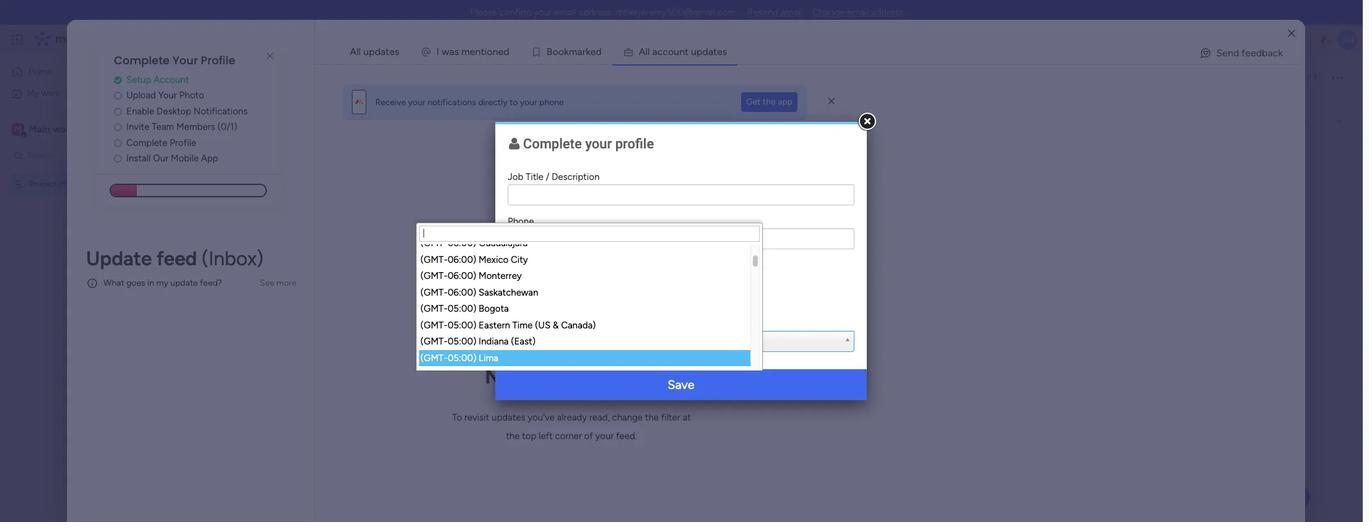 Task type: locate. For each thing, give the bounding box(es) containing it.
to inside field
[[213, 188, 227, 204]]

0 vertical spatial date
[[537, 215, 556, 225]]

complete for complete your profile
[[523, 136, 582, 152]]

filter
[[661, 413, 681, 424]]

canada) up pacific
[[561, 320, 596, 331]]

canada)
[[561, 320, 596, 331], [642, 337, 674, 347]]

more
[[582, 93, 602, 103]]

o left r
[[553, 46, 559, 58]]

0 vertical spatial dropdown field
[[735, 213, 782, 227]]

zone
[[530, 319, 552, 330]]

the right get
[[763, 97, 776, 107]]

task
[[213, 149, 230, 159], [315, 214, 331, 225], [315, 390, 331, 401]]

1 vertical spatial profile
[[170, 137, 196, 149]]

0 horizontal spatial profile
[[170, 137, 196, 149]]

s right p
[[723, 46, 727, 58]]

your left keep
[[408, 97, 426, 107]]

the left filter
[[645, 413, 659, 424]]

d for i w a s m e n t i o n e d
[[504, 46, 510, 58]]

Job Title / Description text field
[[508, 184, 855, 205]]

status
[[635, 215, 661, 225], [635, 391, 661, 401]]

2 due from the top
[[520, 391, 535, 401]]

a right p
[[709, 46, 714, 58]]

see for see more
[[565, 93, 580, 103]]

column information image down no unread updates
[[564, 391, 574, 401]]

2 due date from the top
[[520, 391, 556, 401]]

2 c from the left
[[663, 46, 668, 58]]

canada) up the "save"
[[642, 337, 674, 347]]

s
[[455, 46, 459, 58], [723, 46, 727, 58]]

(gmt-06:00) guadalajara (gmt-06:00) mexico city (gmt-06:00) monterrey (gmt-06:00) saskatchewan (gmt-05:00) bogota (gmt-05:00) eastern time (us & canada) (gmt-05:00) indiana (east) (gmt-05:00) lima (gmt-05:00) quito
[[421, 238, 596, 380]]

nov 29
[[526, 413, 552, 422]]

e right i
[[498, 46, 504, 58]]

column information image right the "save"
[[698, 391, 708, 401]]

1 owner field from the top
[[448, 213, 480, 227]]

0 vertical spatial see
[[565, 93, 580, 103]]

your right to
[[520, 97, 537, 107]]

a right b
[[578, 46, 583, 58]]

2 d from the left
[[596, 46, 602, 58]]

canada) inside (gmt-06:00) guadalajara (gmt-06:00) mexico city (gmt-06:00) monterrey (gmt-06:00) saskatchewan (gmt-05:00) bogota (gmt-05:00) eastern time (us & canada) (gmt-05:00) indiana (east) (gmt-05:00) lima (gmt-05:00) quito
[[561, 320, 596, 331]]

main inside workspace selection element
[[28, 123, 50, 135]]

2 e from the left
[[498, 46, 504, 58]]

1 table from the left
[[228, 116, 248, 126]]

0 vertical spatial project management
[[188, 64, 393, 92]]

1 horizontal spatial canada)
[[642, 337, 674, 347]]

management down "search in workspace" field
[[59, 179, 110, 189]]

0 vertical spatial oct
[[528, 258, 541, 268]]

team
[[152, 122, 174, 133]]

project management list box
[[0, 171, 158, 362]]

enable
[[126, 106, 154, 117]]

oct
[[528, 258, 541, 268], [527, 281, 541, 290]]

show board description image
[[401, 72, 416, 84]]

your up setup account link
[[173, 53, 198, 68]]

project down "search in workspace" field
[[29, 179, 57, 189]]

notifications
[[194, 106, 248, 117]]

save
[[668, 378, 695, 393]]

date
[[537, 215, 556, 225], [537, 391, 556, 401]]

updates up top
[[492, 413, 526, 424]]

1 horizontal spatial k
[[586, 46, 591, 58]]

1 vertical spatial due date
[[520, 391, 556, 401]]

profile up setup account link
[[201, 53, 235, 68]]

column information image
[[564, 215, 574, 225]]

4 circle o image from the top
[[114, 154, 122, 164]]

08:00)
[[539, 337, 566, 347]]

column information image
[[698, 215, 708, 225], [564, 391, 574, 401], [698, 391, 708, 401]]

title
[[526, 172, 544, 183]]

1 horizontal spatial u
[[691, 46, 697, 58]]

m for a
[[569, 46, 578, 58]]

0 vertical spatial profile
[[201, 53, 235, 68]]

see more link
[[564, 92, 603, 105]]

06:00) left the guadalajara
[[448, 238, 477, 249]]

1 owner from the top
[[451, 215, 477, 225]]

2 vertical spatial task
[[315, 390, 331, 401]]

2 dropdown from the top
[[738, 391, 779, 401]]

home button
[[7, 62, 133, 82]]

dapulse x slim image right app
[[829, 96, 835, 107]]

n left p
[[680, 46, 685, 58]]

setup account link
[[114, 73, 281, 87]]

06:00) left the mexico
[[448, 254, 477, 266]]

1 status from the top
[[635, 215, 661, 225]]

o left p
[[668, 46, 674, 58]]

your down "account" on the left top
[[158, 90, 177, 101]]

dapulse x slim image
[[263, 49, 278, 64], [829, 96, 835, 107]]

0 vertical spatial &
[[553, 320, 559, 331]]

city
[[511, 254, 528, 266]]

management up assign
[[260, 64, 393, 92]]

2 horizontal spatial of
[[584, 431, 593, 442]]

1 horizontal spatial email
[[781, 7, 803, 18]]

1 vertical spatial updates
[[585, 365, 658, 389]]

circle o image inside the enable desktop notifications link
[[114, 107, 122, 116]]

Dropdown field
[[735, 213, 782, 227], [735, 389, 782, 403]]

2 date from the top
[[537, 391, 556, 401]]

change
[[813, 7, 845, 18]]

install
[[126, 153, 151, 164]]

05:00) left 'quito'
[[448, 369, 477, 380]]

0 vertical spatial dapulse x slim image
[[263, 49, 278, 64]]

circle o image inside complete profile link
[[114, 139, 122, 148]]

updates for no unread updates
[[585, 365, 658, 389]]

1 due date from the top
[[520, 215, 556, 225]]

0 horizontal spatial main
[[28, 123, 50, 135]]

project management down "search in workspace" field
[[29, 179, 110, 189]]

workspace image
[[12, 122, 24, 136]]

06:00) left monterrey
[[448, 271, 477, 282]]

m left i
[[462, 46, 470, 58]]

0 vertical spatial your
[[173, 53, 198, 68]]

notifications
[[428, 97, 476, 107]]

due date field for column information image
[[517, 213, 559, 227]]

1 e from the left
[[470, 46, 475, 58]]

email left address:
[[555, 7, 577, 18]]

of
[[258, 94, 266, 104], [471, 94, 480, 104], [584, 431, 593, 442]]

option
[[0, 173, 158, 175]]

o right b
[[559, 46, 564, 58]]

/ right 'title'
[[546, 172, 550, 183]]

1 circle o image from the top
[[114, 107, 122, 116]]

any
[[223, 94, 236, 104]]

(us
[[535, 320, 551, 331], [617, 337, 632, 347]]

your down read,
[[596, 431, 614, 442]]

1 vertical spatial owner
[[451, 391, 477, 401]]

your for photo
[[158, 90, 177, 101]]

status field up the not started
[[632, 389, 664, 403]]

the left top
[[506, 431, 520, 442]]

31
[[543, 258, 551, 268]]

0 horizontal spatial to
[[213, 188, 227, 204]]

1 vertical spatial task
[[315, 214, 331, 225]]

updates right all
[[363, 46, 399, 58]]

tab list containing all updates
[[339, 40, 1301, 64]]

1 vertical spatial canada)
[[642, 337, 674, 347]]

3 t from the left
[[714, 46, 717, 58]]

1 vertical spatial invite
[[126, 122, 150, 133]]

0 horizontal spatial project
[[29, 179, 57, 189]]

status field up working on it
[[632, 213, 664, 227]]

0 horizontal spatial table
[[228, 116, 248, 126]]

& inside (gmt-06:00) guadalajara (gmt-06:00) mexico city (gmt-06:00) monterrey (gmt-06:00) saskatchewan (gmt-05:00) bogota (gmt-05:00) eastern time (us & canada) (gmt-05:00) indiana (east) (gmt-05:00) lima (gmt-05:00) quito
[[553, 320, 559, 331]]

(gmt-05:00) lima option
[[419, 350, 751, 367]]

profile
[[201, 53, 235, 68], [170, 137, 196, 149]]

0 vertical spatial task
[[213, 149, 230, 159]]

1 vertical spatial dapulse x slim image
[[829, 96, 835, 107]]

1 horizontal spatial t
[[685, 46, 689, 58]]

table inside button
[[228, 116, 248, 126]]

date down unread
[[537, 391, 556, 401]]

0 vertical spatial (us
[[535, 320, 551, 331]]

n left i
[[475, 46, 481, 58]]

unread
[[517, 365, 580, 389]]

status field for column information icon above phone text field
[[632, 213, 664, 227]]

&
[[553, 320, 559, 331], [634, 337, 640, 347]]

circle o image for invite
[[114, 123, 122, 132]]

hide button
[[488, 144, 534, 164]]

2 horizontal spatial email
[[847, 7, 869, 18]]

t right p
[[714, 46, 717, 58]]

management inside project management list box
[[59, 179, 110, 189]]

we won't display your birth year
[[508, 298, 605, 306]]

your right where at the top left
[[508, 94, 525, 104]]

1 vertical spatial status field
[[632, 389, 664, 403]]

email right the 'resend'
[[781, 7, 803, 18]]

a l l a c c o u n t u p d a t e s
[[639, 46, 727, 58]]

e right p
[[717, 46, 723, 58]]

saskatchewan
[[479, 287, 538, 298]]

due date up nov 29 in the left of the page
[[520, 391, 556, 401]]

u left p
[[674, 46, 680, 58]]

1 vertical spatial to
[[452, 413, 462, 424]]

owner for 1st owner field from the bottom
[[451, 391, 477, 401]]

05:00) left the indiana on the bottom left of page
[[448, 336, 477, 348]]

invite left 1
[[1285, 72, 1306, 83]]

to for to revisit updates you've already read, change the filter at the top left corner of your feed.
[[452, 413, 462, 424]]

0 vertical spatial to
[[213, 188, 227, 204]]

due up nov 4
[[520, 215, 535, 225]]

0 horizontal spatial management
[[59, 179, 110, 189]]

1 05:00) from the top
[[448, 304, 477, 315]]

1 vertical spatial date
[[537, 391, 556, 401]]

2 owner field from the top
[[448, 389, 480, 403]]

m for e
[[462, 46, 470, 58]]

work
[[41, 88, 60, 98]]

circle o image for install
[[114, 154, 122, 164]]

/
[[1308, 72, 1312, 83], [546, 172, 550, 183]]

1 oct from the top
[[528, 258, 541, 268]]

1 vertical spatial &
[[634, 337, 640, 347]]

1 horizontal spatial management
[[260, 64, 393, 92]]

feedback
[[1242, 47, 1283, 59]]

nov left 29 at the left bottom
[[526, 413, 541, 422]]

1 d from the left
[[504, 46, 510, 58]]

0 horizontal spatial the
[[506, 431, 520, 442]]

0 horizontal spatial n
[[475, 46, 481, 58]]

my work button
[[7, 83, 133, 103]]

complete up job title / description
[[523, 136, 582, 152]]

oct for sync
[[527, 281, 541, 290]]

of right corner
[[584, 431, 593, 442]]

of right type
[[258, 94, 266, 104]]

main for main table
[[207, 116, 225, 126]]

1 horizontal spatial m
[[569, 46, 578, 58]]

m
[[462, 46, 470, 58], [569, 46, 578, 58]]

& down (gmt-05:00) eastern time (us & canada) option at the bottom of page
[[634, 337, 640, 347]]

meeting
[[264, 260, 296, 270]]

1 l from the left
[[646, 46, 648, 58]]

u
[[674, 46, 680, 58], [691, 46, 697, 58]]

complete up setup
[[114, 53, 170, 68]]

owner left phone
[[451, 215, 477, 225]]

1 horizontal spatial n
[[493, 46, 498, 58]]

5 05:00) from the top
[[448, 369, 477, 380]]

oct left 12
[[527, 281, 541, 290]]

None text field
[[419, 226, 760, 242]]

research
[[234, 237, 270, 248]]

i
[[485, 46, 487, 58]]

Status field
[[632, 213, 664, 227], [632, 389, 664, 403]]

job
[[508, 172, 524, 183]]

3 email from the left
[[847, 7, 869, 18]]

status up working on it
[[635, 215, 661, 225]]

05:00) left the eastern
[[448, 320, 477, 331]]

0 horizontal spatial t
[[481, 46, 485, 58]]

r
[[583, 46, 586, 58]]

Due Date field
[[517, 213, 559, 227], [517, 389, 559, 403]]

circle o image inside invite team members (0/1) link
[[114, 123, 122, 132]]

2 horizontal spatial updates
[[585, 365, 658, 389]]

main inside button
[[207, 116, 225, 126]]

table
[[228, 116, 248, 126], [267, 116, 287, 126]]

0 horizontal spatial dapulse x slim image
[[263, 49, 278, 64]]

0 horizontal spatial &
[[553, 320, 559, 331]]

to
[[213, 188, 227, 204], [452, 413, 462, 424]]

at
[[683, 413, 691, 424]]

2 email from the left
[[781, 7, 803, 18]]

owner field up revisit
[[448, 389, 480, 403]]

0 horizontal spatial k
[[564, 46, 569, 58]]

0 vertical spatial invite
[[1285, 72, 1306, 83]]

2 circle o image from the top
[[114, 123, 122, 132]]

1 due date field from the top
[[517, 213, 559, 227]]

to left revisit
[[452, 413, 462, 424]]

your
[[534, 7, 552, 18], [508, 94, 525, 104], [408, 97, 426, 107], [520, 97, 537, 107], [585, 136, 612, 152], [561, 298, 575, 306], [596, 431, 614, 442]]

2 m from the left
[[569, 46, 578, 58]]

1 status field from the top
[[632, 213, 664, 227]]

send
[[1217, 47, 1240, 59]]

due up nov 29 in the left of the page
[[520, 391, 535, 401]]

2 oct from the top
[[527, 281, 541, 290]]

table down project.
[[267, 116, 287, 126]]

1 horizontal spatial invite
[[1285, 72, 1306, 83]]

table down any
[[228, 116, 248, 126]]

2 k from the left
[[586, 46, 591, 58]]

see inside "button"
[[260, 278, 274, 289]]

1 t from the left
[[481, 46, 485, 58]]

profile down invite team members (0/1)
[[170, 137, 196, 149]]

nov for nov 4
[[528, 237, 543, 246]]

updates inside 'to revisit updates you've already read, change the filter at the top left corner of your feed.'
[[492, 413, 526, 424]]

(us up 08:00)
[[535, 320, 551, 331]]

t
[[481, 46, 485, 58], [685, 46, 689, 58], [714, 46, 717, 58]]

0 horizontal spatial invite
[[126, 122, 150, 133]]

updates up change
[[585, 365, 658, 389]]

0 horizontal spatial (us
[[535, 320, 551, 331]]

(inbox)
[[202, 247, 264, 271]]

0 vertical spatial dropdown
[[738, 215, 779, 225]]

t right w
[[481, 46, 485, 58]]

1 vertical spatial management
[[59, 179, 110, 189]]

your inside "link"
[[158, 90, 177, 101]]

2 s from the left
[[723, 46, 727, 58]]

0 vertical spatial updates
[[363, 46, 399, 58]]

2 status field from the top
[[632, 389, 664, 403]]

email for resend email
[[781, 7, 803, 18]]

3 n from the left
[[680, 46, 685, 58]]

(east)
[[511, 336, 536, 348]]

my work
[[27, 88, 60, 98]]

your
[[173, 53, 198, 68], [158, 90, 177, 101]]

0 horizontal spatial of
[[258, 94, 266, 104]]

Owner field
[[448, 213, 480, 227], [448, 389, 480, 403]]

1 horizontal spatial s
[[723, 46, 727, 58]]

05:00) left the bogota
[[448, 304, 477, 315]]

06:00) left v2 overdue deadline image
[[448, 287, 477, 298]]

a right i
[[449, 46, 455, 58]]

0 horizontal spatial see
[[260, 278, 274, 289]]

owner for second owner field from the bottom
[[451, 215, 477, 225]]

o
[[487, 46, 493, 58], [553, 46, 559, 58], [559, 46, 564, 58], [668, 46, 674, 58]]

1 horizontal spatial of
[[471, 94, 480, 104]]

stands.
[[557, 94, 585, 104]]

1 a from the left
[[449, 46, 455, 58]]

0 vertical spatial status field
[[632, 213, 664, 227]]

2 horizontal spatial n
[[680, 46, 685, 58]]

l right a on the left of the page
[[648, 46, 650, 58]]

l down the millerjeremy500@gmail.com
[[646, 46, 648, 58]]

status up the not started
[[635, 391, 661, 401]]

1 horizontal spatial /
[[1308, 72, 1312, 83]]

3 circle o image from the top
[[114, 139, 122, 148]]

w
[[442, 46, 449, 58]]

/ left 1
[[1308, 72, 1312, 83]]

2 table from the left
[[267, 116, 287, 126]]

d down the millerjeremy500@gmail.com
[[703, 46, 709, 58]]

(us inside (gmt-06:00) guadalajara (gmt-06:00) mexico city (gmt-06:00) monterrey (gmt-06:00) saskatchewan (gmt-05:00) bogota (gmt-05:00) eastern time (us & canada) (gmt-05:00) indiana (east) (gmt-05:00) lima (gmt-05:00) quito
[[535, 320, 551, 331]]

b
[[547, 46, 553, 58]]

1 horizontal spatial main
[[207, 116, 225, 126]]

& inside (gmt-08:00) pacific time (us & canada) link
[[634, 337, 640, 347]]

e right r
[[591, 46, 596, 58]]

invite inside button
[[1285, 72, 1306, 83]]

4 a from the left
[[709, 46, 714, 58]]

email right change
[[847, 7, 869, 18]]

1 vertical spatial due date field
[[517, 389, 559, 403]]

check circle image
[[114, 75, 122, 85]]

select product image
[[11, 33, 24, 46]]

invite for invite / 1
[[1285, 72, 1306, 83]]

1 m from the left
[[462, 46, 470, 58]]

e
[[470, 46, 475, 58], [498, 46, 504, 58], [591, 46, 596, 58], [717, 46, 723, 58]]

2 due date field from the top
[[517, 389, 559, 403]]

main for main workspace
[[28, 123, 50, 135]]

what
[[103, 278, 124, 289]]

circle o image inside "install our mobile app" link
[[114, 154, 122, 164]]

project inside list box
[[29, 179, 57, 189]]

project management up project.
[[188, 64, 393, 92]]

1 horizontal spatial updates
[[492, 413, 526, 424]]

0 vertical spatial the
[[763, 97, 776, 107]]

invite team members (0/1) link
[[114, 120, 281, 134]]

date up 4
[[537, 215, 556, 225]]

dropdown
[[738, 215, 779, 225], [738, 391, 779, 401]]

05:00) left the lima on the left of the page
[[448, 353, 477, 364]]

list box
[[417, 236, 760, 383]]

a right a on the left of the page
[[653, 46, 658, 58]]

1 06:00) from the top
[[448, 238, 477, 249]]

2 05:00) from the top
[[448, 320, 477, 331]]

& right zone
[[553, 320, 559, 331]]

in
[[147, 278, 154, 289]]

0 vertical spatial status
[[635, 215, 661, 225]]

1 horizontal spatial see
[[565, 93, 580, 103]]

1 vertical spatial nov
[[526, 413, 541, 422]]

2 06:00) from the top
[[448, 254, 477, 266]]

circle o image
[[114, 107, 122, 116], [114, 123, 122, 132], [114, 139, 122, 148], [114, 154, 122, 164]]

1 vertical spatial project management
[[29, 179, 110, 189]]

1 horizontal spatial project management
[[188, 64, 393, 92]]

1 horizontal spatial to
[[452, 413, 462, 424]]

1 image
[[1192, 25, 1203, 39]]

invite down enable
[[126, 122, 150, 133]]

0 horizontal spatial s
[[455, 46, 459, 58]]

upload
[[126, 90, 156, 101]]

change email address
[[813, 7, 904, 18]]

of right track
[[471, 94, 480, 104]]

circle o image for enable
[[114, 107, 122, 116]]

t left p
[[685, 46, 689, 58]]

complete for complete profile
[[126, 137, 168, 149]]

(us down (gmt-05:00) eastern time (us & canada) option at the bottom of page
[[617, 337, 632, 347]]

0 vertical spatial due date field
[[517, 213, 559, 227]]

3 06:00) from the top
[[448, 271, 477, 282]]

1 vertical spatial dropdown
[[738, 391, 779, 401]]

(gmt-
[[421, 238, 448, 249], [421, 254, 448, 266], [421, 271, 448, 282], [421, 287, 448, 298], [421, 304, 448, 315], [421, 320, 448, 331], [421, 336, 448, 348], [514, 337, 539, 347], [421, 353, 448, 364], [421, 369, 448, 380]]

tab list
[[339, 40, 1301, 64]]

oct for meeting
[[528, 258, 541, 268]]

0 vertical spatial due
[[520, 215, 535, 225]]

0 horizontal spatial email
[[555, 7, 577, 18]]

2 horizontal spatial the
[[763, 97, 776, 107]]

it
[[668, 237, 674, 248]]

due date field up nov 29 in the left of the page
[[517, 389, 559, 403]]

2 status from the top
[[635, 391, 661, 401]]

owner up revisit
[[451, 391, 477, 401]]

2 owner from the top
[[451, 391, 477, 401]]

1 horizontal spatial profile
[[201, 53, 235, 68]]

2 dropdown field from the top
[[735, 389, 782, 403]]

1 vertical spatial oct
[[527, 281, 541, 290]]

working
[[622, 237, 654, 248]]

1 n from the left
[[475, 46, 481, 58]]

u down the millerjeremy500@gmail.com
[[691, 46, 697, 58]]

d right i
[[504, 46, 510, 58]]

1 due from the top
[[520, 215, 535, 225]]

o down please
[[487, 46, 493, 58]]

0 horizontal spatial m
[[462, 46, 470, 58]]

2 horizontal spatial t
[[714, 46, 717, 58]]

oct left 31
[[528, 258, 541, 268]]

s right w
[[455, 46, 459, 58]]

1 vertical spatial due
[[520, 391, 535, 401]]

due date field up nov 4
[[517, 213, 559, 227]]

confirm
[[499, 7, 532, 18]]

0 vertical spatial owner
[[451, 215, 477, 225]]

0 horizontal spatial d
[[504, 46, 510, 58]]

1 date from the top
[[537, 215, 556, 225]]

1 horizontal spatial table
[[267, 116, 287, 126]]

1 horizontal spatial the
[[645, 413, 659, 424]]

due date up nov 4
[[520, 215, 556, 225]]

1 horizontal spatial d
[[596, 46, 602, 58]]

2 vertical spatial updates
[[492, 413, 526, 424]]

m left r
[[569, 46, 578, 58]]

1 horizontal spatial project
[[188, 64, 255, 92]]

complete profile
[[126, 137, 196, 149]]

0 horizontal spatial canada)
[[561, 320, 596, 331]]

2 horizontal spatial d
[[703, 46, 709, 58]]

0 vertical spatial owner field
[[448, 213, 480, 227]]

to inside 'to revisit updates you've already read, change the filter at the top left corner of your feed.'
[[452, 413, 462, 424]]

3 d from the left
[[703, 46, 709, 58]]

d right r
[[596, 46, 602, 58]]

1 vertical spatial your
[[158, 90, 177, 101]]

n right i
[[493, 46, 498, 58]]



Task type: describe. For each thing, give the bounding box(es) containing it.
1 vertical spatial (optional)
[[554, 319, 595, 330]]

workspace selection element
[[12, 122, 103, 138]]

feed
[[157, 247, 197, 271]]

Search field
[[277, 146, 314, 163]]

all updates
[[350, 46, 399, 58]]

install our mobile app
[[126, 153, 218, 164]]

save button
[[496, 370, 867, 401]]

our
[[153, 153, 169, 164]]

(gmt-06:00) mexico city option
[[419, 252, 751, 268]]

(gmt-08:00) pacific time (us & canada)
[[514, 337, 674, 347]]

photo
[[179, 90, 204, 101]]

2 u from the left
[[691, 46, 697, 58]]

4 05:00) from the top
[[448, 353, 477, 364]]

3 o from the left
[[559, 46, 564, 58]]

lottie animation element
[[473, 157, 671, 356]]

nov for nov 29
[[526, 413, 541, 422]]

collapse board header image
[[1335, 116, 1345, 126]]

won't
[[520, 298, 537, 306]]

get
[[746, 97, 761, 107]]

enable desktop notifications
[[126, 106, 248, 117]]

do
[[230, 188, 245, 204]]

due date field for column information icon under no unread updates
[[517, 389, 559, 403]]

your left birth
[[561, 298, 575, 306]]

Phone text field
[[508, 229, 855, 250]]

task inside button
[[213, 149, 230, 159]]

app
[[201, 153, 218, 164]]

receive your notifications directly to your phone
[[375, 97, 564, 107]]

3 a from the left
[[653, 46, 658, 58]]

4 o from the left
[[668, 46, 674, 58]]

monday
[[55, 32, 98, 46]]

new task
[[193, 149, 230, 159]]

profile
[[616, 136, 654, 152]]

/ inside button
[[1308, 72, 1312, 83]]

description
[[552, 172, 600, 183]]

resend email link
[[748, 7, 803, 18]]

the inside button
[[763, 97, 776, 107]]

display
[[538, 298, 560, 306]]

2 n from the left
[[493, 46, 498, 58]]

table inside button
[[267, 116, 287, 126]]

date for column information icon under no unread updates
[[537, 391, 556, 401]]

update
[[170, 278, 198, 289]]

time zone (optional)
[[508, 319, 595, 330]]

m
[[14, 124, 22, 134]]

column information image up phone text field
[[698, 215, 708, 225]]

already
[[557, 413, 587, 424]]

no unread updates
[[485, 365, 658, 389]]

my
[[156, 278, 168, 289]]

to revisit updates you've already read, change the filter at the top left corner of your feed.
[[452, 413, 691, 442]]

Search in workspace field
[[26, 149, 103, 163]]

your inside 'to revisit updates you've already read, change the filter at the top left corner of your feed.'
[[596, 431, 614, 442]]

jeremy miller image
[[1338, 30, 1358, 50]]

2 a from the left
[[578, 46, 583, 58]]

change email address link
[[813, 7, 904, 18]]

To Do field
[[210, 188, 248, 204]]

assign
[[301, 94, 327, 104]]

corner
[[555, 431, 582, 442]]

started
[[642, 413, 671, 424]]

1 c from the left
[[658, 46, 663, 58]]

main table button
[[188, 111, 257, 131]]

resend
[[748, 7, 779, 18]]

1 email from the left
[[555, 7, 577, 18]]

p
[[697, 46, 703, 58]]

see more button
[[255, 274, 302, 293]]

(gmt-06:00) guadalajara option
[[419, 236, 751, 252]]

mobile
[[171, 153, 199, 164]]

1 vertical spatial /
[[546, 172, 550, 183]]

main table
[[207, 116, 248, 126]]

send feedback button
[[1195, 43, 1288, 63]]

profile inside complete profile link
[[170, 137, 196, 149]]

quito
[[479, 369, 502, 380]]

(gmt-05:00) bogota option
[[419, 301, 751, 318]]

phone
[[508, 216, 534, 227]]

feed.
[[616, 431, 637, 442]]

1 u from the left
[[674, 46, 680, 58]]

send feedback
[[1217, 47, 1283, 59]]

top
[[522, 431, 537, 442]]

keep
[[429, 94, 448, 104]]

get the app button
[[742, 92, 798, 112]]

update feed (inbox)
[[86, 247, 264, 271]]

monday button
[[32, 24, 197, 56]]

close image
[[1288, 29, 1296, 38]]

v2 done deadline image
[[499, 259, 509, 270]]

working on it
[[622, 237, 674, 248]]

1 dropdown field from the top
[[735, 213, 782, 227]]

4 e from the left
[[717, 46, 723, 58]]

(gmt-05:00) quito option
[[419, 367, 751, 383]]

job title / description
[[508, 172, 600, 183]]

oct 12
[[527, 281, 551, 290]]

we
[[508, 298, 518, 306]]

1 vertical spatial the
[[645, 413, 659, 424]]

millerjeremy500@gmail.com
[[616, 7, 736, 18]]

help image
[[1295, 33, 1307, 46]]

1
[[1314, 72, 1318, 83]]

enable desktop notifications link
[[114, 105, 281, 118]]

what goes in my update feed?
[[103, 278, 222, 289]]

29
[[543, 413, 552, 422]]

v2 overdue deadline image
[[499, 281, 509, 293]]

0 vertical spatial project
[[188, 64, 255, 92]]

project management inside list box
[[29, 179, 110, 189]]

2 l from the left
[[648, 46, 650, 58]]

updates inside tab list
[[363, 46, 399, 58]]

change
[[612, 413, 643, 424]]

year
[[592, 298, 605, 306]]

12
[[543, 281, 551, 290]]

(gmt-06:00) saskatchewan option
[[419, 285, 751, 301]]

date for column information image
[[537, 215, 556, 225]]

project.
[[269, 94, 299, 104]]

1 dropdown from the top
[[738, 215, 779, 225]]

monthly sync
[[234, 282, 287, 292]]

d for a l l a c c o u n t u p d a t e s
[[703, 46, 709, 58]]

circle o image
[[114, 91, 122, 101]]

2 o from the left
[[553, 46, 559, 58]]

address
[[872, 7, 904, 18]]

birth
[[576, 298, 591, 306]]

0 vertical spatial (optional)
[[545, 260, 585, 271]]

new
[[193, 149, 211, 159]]

set
[[361, 94, 373, 104]]

1 horizontal spatial dapulse x slim image
[[829, 96, 835, 107]]

monthly
[[234, 282, 266, 292]]

(0/1)
[[218, 122, 237, 133]]

update
[[86, 247, 152, 271]]

(gmt-06:00) monterrey option
[[419, 268, 751, 285]]

status field for column information icon right of the "save"
[[632, 389, 664, 403]]

project
[[527, 94, 555, 104]]

Project Management field
[[185, 64, 396, 92]]

1 s from the left
[[455, 46, 459, 58]]

(gmt-05:00) indiana (east) option
[[419, 334, 751, 350]]

to for to do
[[213, 188, 227, 204]]

(gmt-05:00) eastern time (us & canada) option
[[419, 318, 751, 334]]

1 o from the left
[[487, 46, 493, 58]]

lima
[[479, 353, 499, 364]]

of inside 'to revisit updates you've already read, change the filter at the top left corner of your feed.'
[[584, 431, 593, 442]]

3 e from the left
[[591, 46, 596, 58]]

circle o image for complete
[[114, 139, 122, 148]]

not started
[[625, 413, 671, 424]]

all updates link
[[340, 40, 409, 64]]

get the app
[[746, 97, 793, 107]]

complete for complete your profile
[[114, 53, 170, 68]]

guadalajara
[[479, 238, 528, 249]]

your for profile
[[173, 53, 198, 68]]

owners,
[[329, 94, 359, 104]]

please
[[470, 7, 497, 18]]

i w a s m e n t i o n e d
[[437, 46, 510, 58]]

track
[[450, 94, 469, 104]]

your right confirm on the left top
[[534, 7, 552, 18]]

updates for to revisit updates you've already read, change the filter at the top left corner of your feed.
[[492, 413, 526, 424]]

my
[[27, 88, 39, 98]]

workspace
[[53, 123, 102, 135]]

4 06:00) from the top
[[448, 287, 477, 298]]

canada) inside (gmt-08:00) pacific time (us & canada) link
[[642, 337, 674, 347]]

see for see more
[[260, 278, 274, 289]]

upload your photo link
[[114, 89, 281, 103]]

your left profile
[[585, 136, 612, 152]]

to do
[[213, 188, 245, 204]]

1 vertical spatial (us
[[617, 337, 632, 347]]

invite for invite team members (0/1)
[[126, 122, 150, 133]]

2 t from the left
[[685, 46, 689, 58]]

time inside (gmt-06:00) guadalajara (gmt-06:00) mexico city (gmt-06:00) monterrey (gmt-06:00) saskatchewan (gmt-05:00) bogota (gmt-05:00) eastern time (us & canada) (gmt-05:00) indiana (east) (gmt-05:00) lima (gmt-05:00) quito
[[513, 320, 533, 331]]

3 05:00) from the top
[[448, 336, 477, 348]]

b o o k m a r k e d
[[547, 46, 602, 58]]

please confirm your email address: millerjeremy500@gmail.com
[[470, 7, 736, 18]]

email for change email address
[[847, 7, 869, 18]]

1 k from the left
[[564, 46, 569, 58]]

list box containing (gmt-06:00) guadalajara
[[417, 236, 760, 383]]

2 vertical spatial the
[[506, 431, 520, 442]]

user image
[[509, 137, 520, 151]]

no
[[485, 365, 512, 389]]

timelines
[[375, 94, 410, 104]]



Task type: vqa. For each thing, say whether or not it's contained in the screenshot.
angle down icon
no



